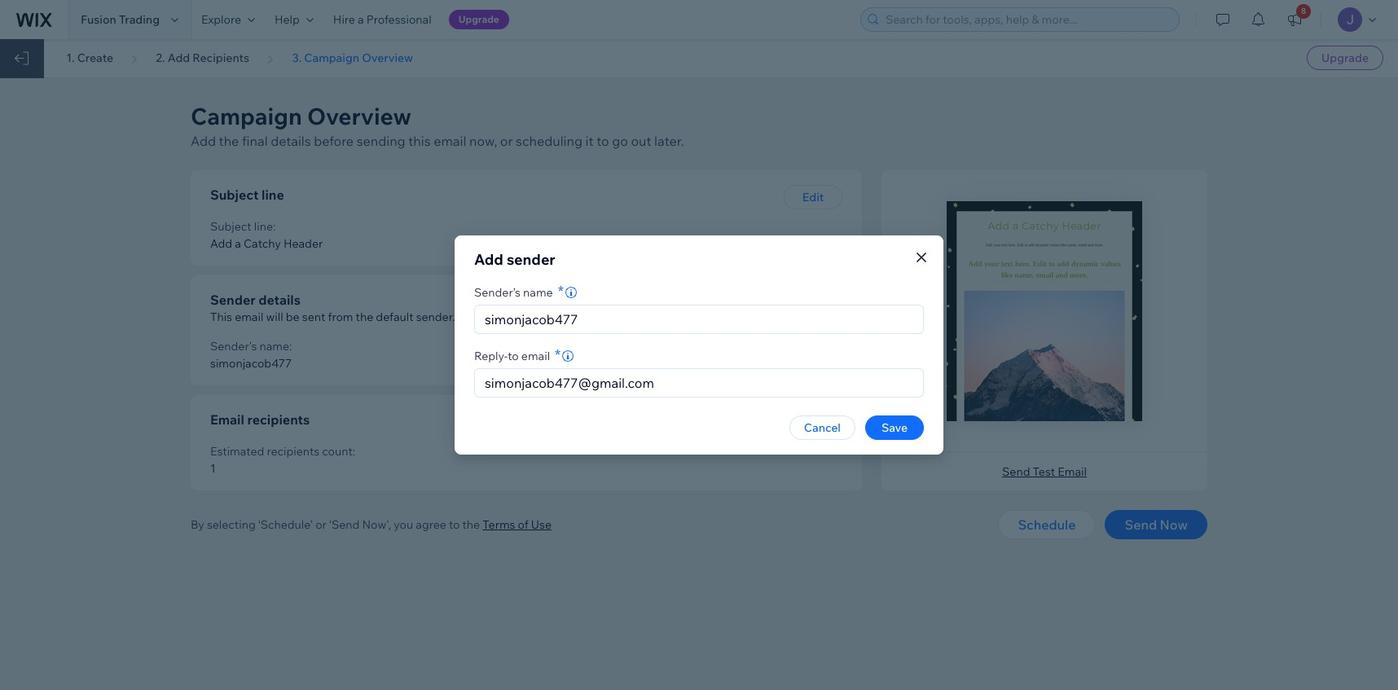 Task type: locate. For each thing, give the bounding box(es) containing it.
*
[[558, 282, 564, 301], [555, 346, 561, 364]]

0 vertical spatial edit button
[[784, 185, 843, 209]]

1 vertical spatial campaign
[[191, 102, 302, 130]]

professional
[[367, 12, 432, 27]]

send inside button
[[1125, 517, 1157, 533]]

1 vertical spatial *
[[555, 346, 561, 364]]

to inside campaign overview add the final details before sending this email now, or scheduling it to go out later.
[[597, 133, 609, 149]]

1 vertical spatial or
[[316, 517, 327, 532]]

1 horizontal spatial a
[[358, 12, 364, 27]]

0 horizontal spatial upgrade
[[458, 13, 499, 25]]

upgrade
[[458, 13, 499, 25], [1322, 51, 1369, 65]]

send
[[1002, 464, 1030, 479], [1125, 517, 1157, 533]]

3.
[[292, 51, 302, 65]]

email
[[434, 133, 466, 149], [235, 310, 264, 324], [521, 349, 550, 363]]

1 vertical spatial recipients
[[267, 444, 320, 459]]

2 horizontal spatial email
[[521, 349, 550, 363]]

1
[[210, 461, 216, 476]]

campaign
[[304, 51, 359, 65], [191, 102, 302, 130]]

0 vertical spatial a
[[358, 12, 364, 27]]

a inside subject line: add a catchy header
[[235, 236, 241, 251]]

or
[[500, 133, 513, 149], [316, 517, 327, 532]]

a left catchy
[[235, 236, 241, 251]]

manage button
[[770, 290, 843, 315]]

0 horizontal spatial campaign
[[191, 102, 302, 130]]

subject left line:
[[210, 219, 251, 234]]

0 horizontal spatial a
[[235, 236, 241, 251]]

campaign overview add the final details before sending this email now, or scheduling it to go out later.
[[191, 102, 684, 149]]

0 horizontal spatial or
[[316, 517, 327, 532]]

schedule
[[1018, 517, 1076, 533]]

reply- left email: at the left of the page
[[536, 339, 570, 354]]

1. create
[[66, 51, 113, 65]]

or right now,
[[500, 133, 513, 149]]

the right from
[[356, 310, 373, 324]]

subject left line
[[210, 187, 259, 203]]

add left final
[[191, 133, 216, 149]]

2 vertical spatial email
[[521, 349, 550, 363]]

this
[[408, 133, 431, 149]]

0 vertical spatial edit
[[802, 190, 824, 205]]

recipients up estimated recipients count: 1
[[247, 412, 310, 428]]

0 horizontal spatial email
[[210, 412, 244, 428]]

to down sender's name *
[[508, 349, 519, 363]]

overview
[[362, 51, 413, 65], [307, 102, 412, 130]]

reply- for simonjacob477@gmail.com
[[536, 339, 570, 354]]

2 horizontal spatial the
[[462, 517, 480, 532]]

2 vertical spatial the
[[462, 517, 480, 532]]

2 edit button from the top
[[784, 410, 843, 434]]

1 vertical spatial edit button
[[784, 410, 843, 434]]

reply- inside the reply-to email: simonjacob477@gmail.com
[[536, 339, 570, 354]]

explore
[[201, 12, 241, 27]]

2 edit from the top
[[802, 415, 824, 429]]

the left final
[[219, 133, 239, 149]]

0 horizontal spatial reply-
[[474, 349, 508, 363]]

simonjacob477
[[210, 356, 292, 371]]

campaign right 3.
[[304, 51, 359, 65]]

the inside campaign overview add the final details before sending this email now, or scheduling it to go out later.
[[219, 133, 239, 149]]

overview down hire a professional
[[362, 51, 413, 65]]

email right test on the bottom of the page
[[1058, 464, 1087, 479]]

1. create link
[[66, 51, 113, 65]]

a right hire
[[358, 12, 364, 27]]

reply- down the sender's
[[474, 349, 508, 363]]

edit button
[[784, 185, 843, 209], [784, 410, 843, 434]]

0 vertical spatial campaign
[[304, 51, 359, 65]]

1 horizontal spatial email
[[434, 133, 466, 149]]

0 horizontal spatial send
[[1002, 464, 1030, 479]]

reply-
[[536, 339, 570, 354], [474, 349, 508, 363]]

the left terms
[[462, 517, 480, 532]]

edit
[[802, 190, 824, 205], [802, 415, 824, 429]]

0 vertical spatial email
[[434, 133, 466, 149]]

recipients left count:
[[267, 444, 320, 459]]

2 subject from the top
[[210, 219, 251, 234]]

details inside sender details this email will be sent from the default sender.
[[258, 292, 301, 308]]

1 horizontal spatial upgrade
[[1322, 51, 1369, 65]]

1 vertical spatial edit
[[802, 415, 824, 429]]

add inside campaign overview add the final details before sending this email now, or scheduling it to go out later.
[[191, 133, 216, 149]]

2.
[[156, 51, 165, 65]]

1 edit from the top
[[802, 190, 824, 205]]

upgrade button
[[449, 10, 509, 29], [1307, 46, 1384, 70]]

scheduling
[[516, 133, 583, 149]]

terms of use link
[[483, 517, 552, 532]]

send left test on the bottom of the page
[[1002, 464, 1030, 479]]

* left email: at the left of the page
[[555, 346, 561, 364]]

hire a professional link
[[323, 0, 441, 39]]

1 vertical spatial subject
[[210, 219, 251, 234]]

0 horizontal spatial email
[[235, 310, 264, 324]]

estimated
[[210, 444, 264, 459]]

0 vertical spatial *
[[558, 282, 564, 301]]

create
[[77, 51, 113, 65]]

1 vertical spatial email
[[1058, 464, 1087, 479]]

1 vertical spatial upgrade button
[[1307, 46, 1384, 70]]

by
[[191, 517, 204, 532]]

save
[[882, 420, 908, 435]]

email
[[210, 412, 244, 428], [1058, 464, 1087, 479]]

overview inside campaign overview add the final details before sending this email now, or scheduling it to go out later.
[[307, 102, 412, 130]]

details
[[271, 133, 311, 149], [258, 292, 301, 308]]

0 vertical spatial recipients
[[247, 412, 310, 428]]

to right it
[[597, 133, 609, 149]]

reply-to email *
[[474, 346, 561, 364]]

1 vertical spatial email
[[235, 310, 264, 324]]

1 vertical spatial the
[[356, 310, 373, 324]]

email recipients
[[210, 412, 310, 428]]

help button
[[265, 0, 323, 39]]

1 horizontal spatial the
[[356, 310, 373, 324]]

edit for subject line
[[802, 190, 824, 205]]

3. campaign overview
[[292, 51, 413, 65]]

header
[[283, 236, 323, 251]]

send for send test email
[[1002, 464, 1030, 479]]

overview up sending
[[307, 102, 412, 130]]

catchy
[[244, 236, 281, 251]]

send for send now
[[1125, 517, 1157, 533]]

sent
[[302, 310, 325, 324]]

upgrade button right 'professional'
[[449, 10, 509, 29]]

8
[[1301, 6, 1306, 16]]

1 subject from the top
[[210, 187, 259, 203]]

selecting
[[207, 517, 256, 532]]

0 vertical spatial the
[[219, 133, 239, 149]]

1 vertical spatial send
[[1125, 517, 1157, 533]]

1 vertical spatial details
[[258, 292, 301, 308]]

0 horizontal spatial the
[[219, 133, 239, 149]]

email right this
[[434, 133, 466, 149]]

1 edit button from the top
[[784, 185, 843, 209]]

1 vertical spatial overview
[[307, 102, 412, 130]]

reply-to email: simonjacob477@gmail.com
[[536, 339, 684, 371]]

0 vertical spatial details
[[271, 133, 311, 149]]

a
[[358, 12, 364, 27], [235, 236, 241, 251]]

sender's name: simonjacob477
[[210, 339, 292, 371]]

add inside subject line: add a catchy header
[[210, 236, 232, 251]]

send now button
[[1105, 510, 1208, 539]]

to inside reply-to email *
[[508, 349, 519, 363]]

details up will
[[258, 292, 301, 308]]

manage
[[784, 295, 828, 310]]

add left catchy
[[210, 236, 232, 251]]

recipients inside estimated recipients count: 1
[[267, 444, 320, 459]]

send left now
[[1125, 517, 1157, 533]]

1 horizontal spatial send
[[1125, 517, 1157, 533]]

you
[[394, 517, 413, 532]]

0 vertical spatial subject
[[210, 187, 259, 203]]

email down 'sender'
[[235, 310, 264, 324]]

final
[[242, 133, 268, 149]]

details right final
[[271, 133, 311, 149]]

subject
[[210, 187, 259, 203], [210, 219, 251, 234]]

by selecting 'schedule' or 'send now', you agree to the terms of use
[[191, 517, 552, 532]]

upgrade button down 8 button
[[1307, 46, 1384, 70]]

agree
[[416, 517, 446, 532]]

1 horizontal spatial email
[[1058, 464, 1087, 479]]

0 vertical spatial email
[[210, 412, 244, 428]]

or left 'send
[[316, 517, 327, 532]]

sender's
[[210, 339, 257, 354]]

1 horizontal spatial campaign
[[304, 51, 359, 65]]

0 horizontal spatial upgrade button
[[449, 10, 509, 29]]

1 vertical spatial a
[[235, 236, 241, 251]]

0 vertical spatial upgrade
[[458, 13, 499, 25]]

reply- inside reply-to email *
[[474, 349, 508, 363]]

to
[[597, 133, 609, 149], [570, 339, 581, 354], [508, 349, 519, 363], [449, 517, 460, 532]]

0 vertical spatial send
[[1002, 464, 1030, 479]]

to left email: at the left of the page
[[570, 339, 581, 354]]

sender.
[[416, 310, 455, 324]]

1 horizontal spatial or
[[500, 133, 513, 149]]

the inside sender details this email will be sent from the default sender.
[[356, 310, 373, 324]]

subject inside subject line: add a catchy header
[[210, 219, 251, 234]]

email down name
[[521, 349, 550, 363]]

email up estimated
[[210, 412, 244, 428]]

1 horizontal spatial reply-
[[536, 339, 570, 354]]

cancel button
[[790, 416, 856, 440]]

campaign up final
[[191, 102, 302, 130]]

1 horizontal spatial upgrade button
[[1307, 46, 1384, 70]]

it
[[586, 133, 594, 149]]

0 vertical spatial or
[[500, 133, 513, 149]]

* right name
[[558, 282, 564, 301]]



Task type: vqa. For each thing, say whether or not it's contained in the screenshot.
the campaigns
no



Task type: describe. For each thing, give the bounding box(es) containing it.
this
[[210, 310, 232, 324]]

2. add recipients
[[156, 51, 249, 65]]

subject line: add a catchy header
[[210, 219, 323, 251]]

recipients for estimated
[[267, 444, 320, 459]]

subject line
[[210, 187, 284, 203]]

email inside sender details this email will be sent from the default sender.
[[235, 310, 264, 324]]

sending
[[357, 133, 406, 149]]

sender
[[210, 292, 256, 308]]

edit button for email recipients
[[784, 410, 843, 434]]

Reply-to email email field
[[480, 369, 918, 397]]

1 vertical spatial upgrade
[[1322, 51, 1369, 65]]

hire
[[333, 12, 355, 27]]

hire a professional
[[333, 12, 432, 27]]

edit button for subject line
[[784, 185, 843, 209]]

3. campaign overview link
[[292, 51, 413, 65]]

sender's name *
[[474, 282, 564, 301]]

details inside campaign overview add the final details before sending this email now, or scheduling it to go out later.
[[271, 133, 311, 149]]

out
[[631, 133, 652, 149]]

test
[[1033, 464, 1055, 479]]

now
[[1160, 517, 1188, 533]]

use
[[531, 517, 552, 532]]

add right 2.
[[168, 51, 190, 65]]

0 vertical spatial upgrade button
[[449, 10, 509, 29]]

go
[[612, 133, 628, 149]]

recipients
[[193, 51, 249, 65]]

'schedule'
[[258, 517, 313, 532]]

Sender's name field
[[480, 306, 918, 333]]

send now
[[1125, 517, 1188, 533]]

or inside campaign overview add the final details before sending this email now, or scheduling it to go out later.
[[500, 133, 513, 149]]

help
[[275, 12, 300, 27]]

fusion trading
[[81, 12, 160, 27]]

be
[[286, 310, 300, 324]]

add up the sender's
[[474, 250, 504, 269]]

line:
[[254, 219, 276, 234]]

will
[[266, 310, 283, 324]]

reply- for *
[[474, 349, 508, 363]]

default
[[376, 310, 414, 324]]

subject for subject line
[[210, 187, 259, 203]]

simonjacob477@gmail.com
[[536, 356, 684, 371]]

to right agree
[[449, 517, 460, 532]]

estimated recipients count: 1
[[210, 444, 355, 476]]

of
[[518, 517, 529, 532]]

to inside the reply-to email: simonjacob477@gmail.com
[[570, 339, 581, 354]]

sender
[[507, 250, 555, 269]]

8 button
[[1277, 0, 1313, 39]]

terms
[[483, 517, 515, 532]]

trading
[[119, 12, 160, 27]]

before
[[314, 133, 354, 149]]

name
[[523, 285, 553, 300]]

campaign inside campaign overview add the final details before sending this email now, or scheduling it to go out later.
[[191, 102, 302, 130]]

schedule button
[[999, 510, 1096, 539]]

now,
[[469, 133, 497, 149]]

save button
[[865, 416, 924, 440]]

add sender
[[474, 250, 555, 269]]

email inside reply-to email *
[[521, 349, 550, 363]]

now',
[[362, 517, 391, 532]]

email:
[[583, 339, 615, 354]]

'send
[[329, 517, 360, 532]]

line
[[262, 187, 284, 203]]

0 vertical spatial overview
[[362, 51, 413, 65]]

subject for subject line: add a catchy header
[[210, 219, 251, 234]]

recipients for email
[[247, 412, 310, 428]]

count:
[[322, 444, 355, 459]]

1.
[[66, 51, 75, 65]]

Search for tools, apps, help & more... field
[[881, 8, 1174, 31]]

send test email button
[[1002, 464, 1087, 479]]

email inside campaign overview add the final details before sending this email now, or scheduling it to go out later.
[[434, 133, 466, 149]]

cancel
[[804, 420, 841, 435]]

later.
[[654, 133, 684, 149]]

send test email
[[1002, 464, 1087, 479]]

name:
[[259, 339, 292, 354]]

from
[[328, 310, 353, 324]]

sender details this email will be sent from the default sender.
[[210, 292, 455, 324]]

fusion
[[81, 12, 116, 27]]

sender's
[[474, 285, 521, 300]]

edit for email recipients
[[802, 415, 824, 429]]

2. add recipients link
[[156, 51, 249, 65]]



